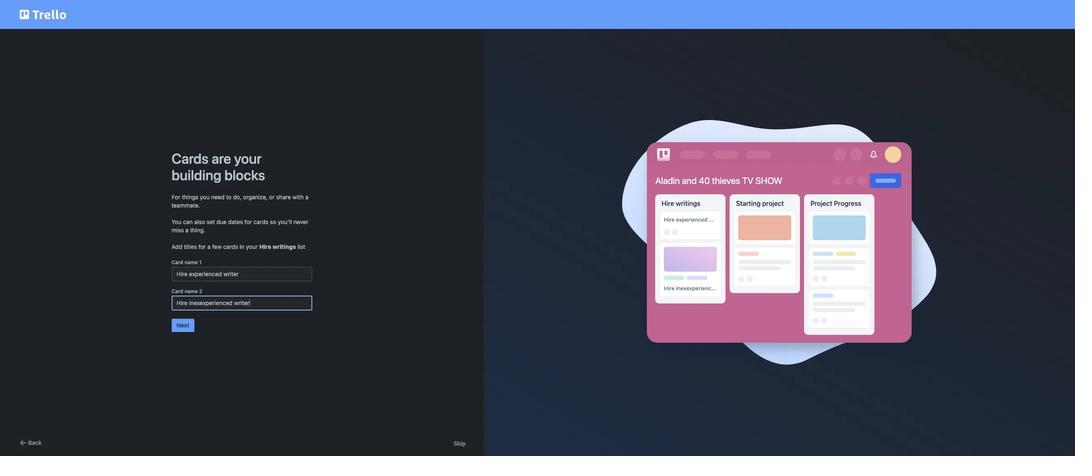 Task type: describe. For each thing, give the bounding box(es) containing it.
so
[[270, 218, 276, 225]]

Card name 2 text field
[[172, 296, 312, 311]]

organize,
[[243, 194, 268, 201]]

0 horizontal spatial writings
[[273, 243, 296, 250]]

aladin
[[656, 175, 680, 186]]

skip button
[[454, 440, 466, 448]]

hire for hire writings
[[662, 200, 675, 207]]

thing.
[[190, 227, 205, 234]]

thieves
[[713, 175, 741, 186]]

teammate.
[[172, 202, 200, 209]]

are
[[212, 150, 231, 167]]

tv
[[743, 175, 754, 186]]

project
[[811, 200, 833, 207]]

dates
[[228, 218, 243, 225]]

1 horizontal spatial a
[[208, 243, 211, 250]]

you
[[200, 194, 210, 201]]

experienced
[[677, 216, 708, 223]]

cards inside you can also set due dates for cards so you'll never miss a thing.
[[254, 218, 269, 225]]

card for card name 2
[[172, 288, 183, 295]]

can
[[183, 218, 193, 225]]

building
[[172, 167, 222, 183]]

0 vertical spatial writings
[[676, 200, 701, 207]]

add
[[172, 243, 182, 250]]

starting project
[[737, 200, 785, 207]]

1 vertical spatial cards
[[223, 243, 238, 250]]

hire right in
[[259, 243, 271, 250]]

card for card name 1
[[172, 259, 183, 266]]

inexexperienced
[[677, 285, 718, 292]]

for inside you can also set due dates for cards so you'll never miss a thing.
[[245, 218, 252, 225]]

list
[[298, 243, 305, 250]]

to
[[226, 194, 232, 201]]

hire experienced writer
[[665, 216, 725, 223]]

your inside cards are your building blocks
[[234, 150, 262, 167]]

name for 1
[[185, 259, 198, 266]]

also
[[194, 218, 205, 225]]

starting
[[737, 200, 761, 207]]

titles
[[184, 243, 197, 250]]

set
[[207, 218, 215, 225]]

writer for hire experienced writer
[[710, 216, 725, 223]]

hire inexexperienced writer
[[665, 285, 735, 292]]

skip
[[454, 440, 466, 448]]

0 vertical spatial trello image
[[18, 5, 68, 24]]

cards are your building blocks
[[172, 150, 265, 183]]

project
[[763, 200, 785, 207]]

hire for hire experienced writer
[[665, 216, 675, 223]]

show
[[756, 175, 783, 186]]

for things you need to do, organize, or share with a teammate.
[[172, 194, 309, 209]]

progress
[[835, 200, 862, 207]]

add titles for a few cards in your hire writings list
[[172, 243, 305, 250]]

a inside you can also set due dates for cards so you'll never miss a thing.
[[186, 227, 189, 234]]

few
[[212, 243, 222, 250]]

a inside the for things you need to do, organize, or share with a teammate.
[[306, 194, 309, 201]]

name for 2
[[185, 288, 198, 295]]



Task type: locate. For each thing, give the bounding box(es) containing it.
card down the add
[[172, 259, 183, 266]]

card left 2
[[172, 288, 183, 295]]

cards left so
[[254, 218, 269, 225]]

40
[[699, 175, 710, 186]]

name left 2
[[185, 288, 198, 295]]

you'll
[[278, 218, 292, 225]]

your
[[234, 150, 262, 167], [246, 243, 258, 250]]

1 vertical spatial trello image
[[656, 147, 672, 163]]

back button
[[18, 438, 42, 448]]

aladin and 40 thieves tv show
[[656, 175, 783, 186]]

2
[[199, 288, 202, 295]]

1 card from the top
[[172, 259, 183, 266]]

never
[[294, 218, 309, 225]]

writings left list
[[273, 243, 296, 250]]

in
[[240, 243, 245, 250]]

writings up experienced
[[676, 200, 701, 207]]

1 name from the top
[[185, 259, 198, 266]]

writer right inexexperienced
[[720, 285, 735, 292]]

1 vertical spatial writer
[[720, 285, 735, 292]]

1 horizontal spatial cards
[[254, 218, 269, 225]]

1
[[199, 259, 202, 266]]

cards
[[254, 218, 269, 225], [223, 243, 238, 250]]

1 horizontal spatial for
[[245, 218, 252, 225]]

1 vertical spatial name
[[185, 288, 198, 295]]

0 horizontal spatial for
[[199, 243, 206, 250]]

hire left inexexperienced
[[665, 285, 675, 292]]

1 vertical spatial card
[[172, 288, 183, 295]]

2 name from the top
[[185, 288, 198, 295]]

a right with
[[306, 194, 309, 201]]

1 horizontal spatial writings
[[676, 200, 701, 207]]

things
[[182, 194, 199, 201]]

writer right experienced
[[710, 216, 725, 223]]

2 card from the top
[[172, 288, 183, 295]]

next button
[[172, 319, 194, 332]]

with
[[293, 194, 304, 201]]

a left few
[[208, 243, 211, 250]]

cards
[[172, 150, 209, 167]]

for right dates
[[245, 218, 252, 225]]

0 horizontal spatial a
[[186, 227, 189, 234]]

and
[[682, 175, 697, 186]]

you
[[172, 218, 182, 225]]

your right in
[[246, 243, 258, 250]]

name
[[185, 259, 198, 266], [185, 288, 198, 295]]

0 vertical spatial a
[[306, 194, 309, 201]]

1 vertical spatial for
[[199, 243, 206, 250]]

card name 2
[[172, 288, 202, 295]]

0 vertical spatial name
[[185, 259, 198, 266]]

hire down aladin
[[662, 200, 675, 207]]

back
[[28, 440, 42, 447]]

hire writings
[[662, 200, 701, 207]]

hire
[[662, 200, 675, 207], [665, 216, 675, 223], [259, 243, 271, 250], [665, 285, 675, 292]]

for right titles on the left
[[199, 243, 206, 250]]

1 vertical spatial writings
[[273, 243, 296, 250]]

0 vertical spatial for
[[245, 218, 252, 225]]

0 vertical spatial writer
[[710, 216, 725, 223]]

0 vertical spatial your
[[234, 150, 262, 167]]

or
[[269, 194, 275, 201]]

due
[[217, 218, 227, 225]]

2 horizontal spatial a
[[306, 194, 309, 201]]

share
[[276, 194, 291, 201]]

need
[[211, 194, 225, 201]]

0 vertical spatial card
[[172, 259, 183, 266]]

a down 'can'
[[186, 227, 189, 234]]

blocks
[[225, 167, 265, 183]]

Card name 1 text field
[[172, 267, 312, 282]]

writer for hire inexexperienced writer
[[720, 285, 735, 292]]

card
[[172, 259, 183, 266], [172, 288, 183, 295]]

next
[[177, 322, 189, 329]]

for
[[172, 194, 180, 201]]

2 vertical spatial a
[[208, 243, 211, 250]]

hire for hire inexexperienced writer
[[665, 285, 675, 292]]

writings
[[676, 200, 701, 207], [273, 243, 296, 250]]

card name 1
[[172, 259, 202, 266]]

you can also set due dates for cards so you'll never miss a thing.
[[172, 218, 309, 234]]

1 vertical spatial your
[[246, 243, 258, 250]]

1 horizontal spatial trello image
[[656, 147, 672, 163]]

0 horizontal spatial cards
[[223, 243, 238, 250]]

do,
[[233, 194, 242, 201]]

project progress
[[811, 200, 862, 207]]

miss
[[172, 227, 184, 234]]

your right are
[[234, 150, 262, 167]]

0 vertical spatial cards
[[254, 218, 269, 225]]

0 horizontal spatial trello image
[[18, 5, 68, 24]]

cards left in
[[223, 243, 238, 250]]

writer
[[710, 216, 725, 223], [720, 285, 735, 292]]

trello image
[[18, 5, 68, 24], [656, 147, 672, 163]]

for
[[245, 218, 252, 225], [199, 243, 206, 250]]

hire down hire writings
[[665, 216, 675, 223]]

a
[[306, 194, 309, 201], [186, 227, 189, 234], [208, 243, 211, 250]]

name left 1
[[185, 259, 198, 266]]

1 vertical spatial a
[[186, 227, 189, 234]]



Task type: vqa. For each thing, say whether or not it's contained in the screenshot.
Skip button
yes



